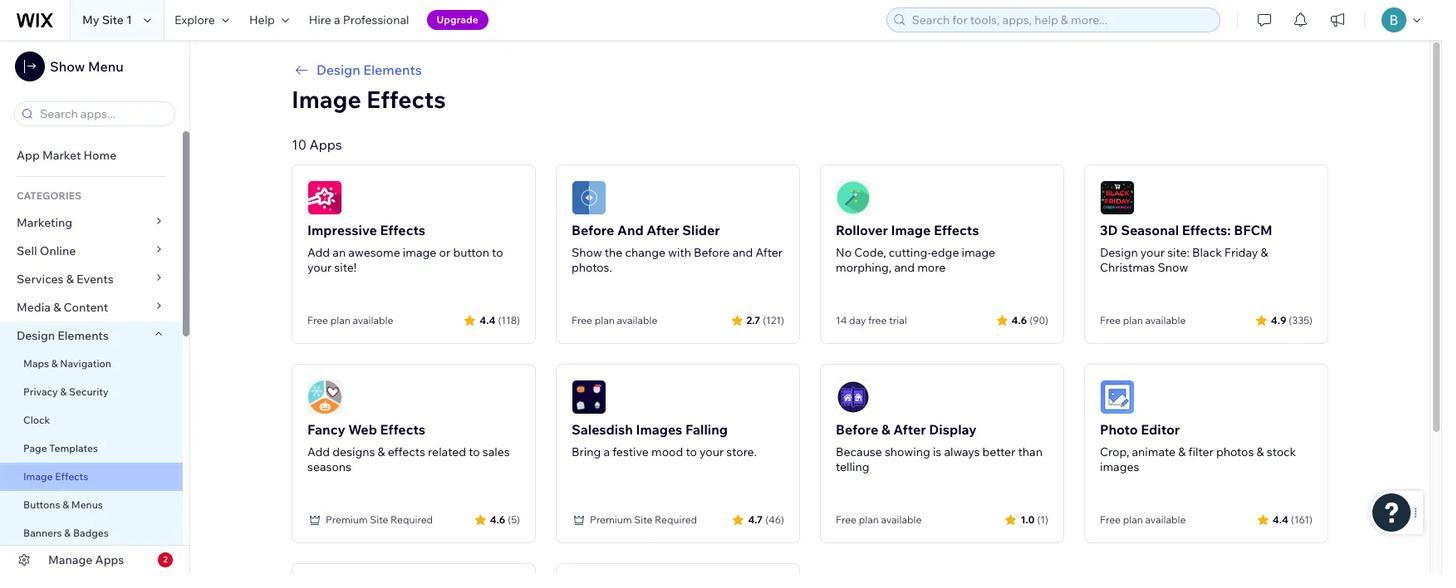 Task type: locate. For each thing, give the bounding box(es) containing it.
and left more
[[895, 260, 915, 275]]

0 horizontal spatial a
[[334, 12, 340, 27]]

4.7
[[748, 513, 763, 526]]

bring
[[572, 445, 601, 460]]

site!
[[334, 260, 357, 275]]

2 vertical spatial image
[[23, 470, 53, 483]]

a inside salesdish images falling bring a festive mood to your store.
[[604, 445, 610, 460]]

show inside button
[[50, 58, 85, 75]]

0 horizontal spatial required
[[391, 514, 433, 526]]

available down snow
[[1146, 314, 1186, 327]]

1 vertical spatial a
[[604, 445, 610, 460]]

2 image from the left
[[962, 245, 996, 260]]

premium site required down festive at bottom left
[[590, 514, 698, 526]]

0 vertical spatial before
[[572, 222, 615, 239]]

add left an
[[308, 245, 330, 260]]

available down change
[[617, 314, 658, 327]]

free plan available for seasonal
[[1101, 314, 1186, 327]]

after up with
[[647, 222, 680, 239]]

your left an
[[308, 260, 332, 275]]

an
[[333, 245, 346, 260]]

2 horizontal spatial before
[[836, 421, 879, 438]]

1 vertical spatial image
[[891, 222, 931, 239]]

site down designs
[[370, 514, 389, 526]]

image effects
[[292, 85, 446, 114], [23, 470, 88, 483]]

falling
[[686, 421, 728, 438]]

1
[[126, 12, 132, 27]]

show left the
[[572, 245, 602, 260]]

rollover image effects no code, cutting-edge image morphing, and more
[[836, 222, 996, 275]]

fancy web effects add designs & effects related to sales seasons
[[308, 421, 510, 475]]

available for effects
[[353, 314, 393, 327]]

1 horizontal spatial your
[[700, 445, 724, 460]]

seasons
[[308, 460, 352, 475]]

0 vertical spatial after
[[647, 222, 680, 239]]

before up because
[[836, 421, 879, 438]]

1 premium from the left
[[326, 514, 368, 526]]

0 vertical spatial 4.6
[[1012, 314, 1028, 326]]

plan
[[331, 314, 351, 327], [595, 314, 615, 327], [1124, 314, 1144, 327], [859, 514, 879, 526], [1124, 514, 1144, 526]]

image right edge
[[962, 245, 996, 260]]

4.6 for fancy web effects
[[490, 513, 506, 526]]

& right maps on the left bottom
[[51, 357, 58, 370]]

plan down the site!
[[331, 314, 351, 327]]

2 vertical spatial before
[[836, 421, 879, 438]]

0 vertical spatial design elements link
[[292, 60, 1329, 80]]

& inside "link"
[[62, 499, 69, 511]]

0 horizontal spatial before
[[572, 222, 615, 239]]

image effects up 10 apps
[[292, 85, 446, 114]]

plan for and
[[595, 314, 615, 327]]

required down effects
[[391, 514, 433, 526]]

to inside impressive effects add an awesome image or button to your site!
[[492, 245, 503, 260]]

editor
[[1142, 421, 1181, 438]]

4.4 left (161) in the right of the page
[[1273, 513, 1289, 526]]

0 vertical spatial add
[[308, 245, 330, 260]]

1 horizontal spatial to
[[492, 245, 503, 260]]

plan for editor
[[1124, 514, 1144, 526]]

show inside 'before and after slider show the change with before and after photos.'
[[572, 245, 602, 260]]

0 horizontal spatial elements
[[58, 328, 109, 343]]

1 horizontal spatial a
[[604, 445, 610, 460]]

0 horizontal spatial image effects
[[23, 470, 88, 483]]

and
[[733, 245, 753, 260], [895, 260, 915, 275]]

apps for manage apps
[[95, 553, 124, 568]]

4.9
[[1272, 314, 1287, 326]]

1 horizontal spatial premium site required
[[590, 514, 698, 526]]

1 vertical spatial elements
[[58, 328, 109, 343]]

to for impressive effects
[[492, 245, 503, 260]]

free for before & after display
[[836, 514, 857, 526]]

is
[[933, 445, 942, 460]]

photos
[[1217, 445, 1255, 460]]

free down christmas
[[1101, 314, 1121, 327]]

1 horizontal spatial premium
[[590, 514, 632, 526]]

1 horizontal spatial design
[[317, 62, 360, 78]]

& left effects
[[378, 445, 385, 460]]

mood
[[652, 445, 683, 460]]

0 horizontal spatial and
[[733, 245, 753, 260]]

Search apps... field
[[35, 102, 170, 126]]

navigation
[[60, 357, 111, 370]]

premium site required for web
[[326, 514, 433, 526]]

my site 1
[[82, 12, 132, 27]]

photo editor logo image
[[1101, 380, 1135, 415]]

free plan available for editor
[[1101, 514, 1186, 526]]

apps inside the sidebar element
[[95, 553, 124, 568]]

sales
[[483, 445, 510, 460]]

2 add from the top
[[308, 445, 330, 460]]

premium for salesdish
[[590, 514, 632, 526]]

stock
[[1267, 445, 1297, 460]]

& right media
[[53, 300, 61, 315]]

festive
[[613, 445, 649, 460]]

free up fancy web effects logo
[[308, 314, 328, 327]]

effects
[[367, 85, 446, 114], [380, 222, 426, 239], [934, 222, 980, 239], [380, 421, 426, 438], [55, 470, 88, 483]]

4.6 left (90)
[[1012, 314, 1028, 326]]

your inside 3d seasonal effects: bfcm design your site: black friday & christmas snow
[[1141, 245, 1165, 260]]

2 vertical spatial design
[[17, 328, 55, 343]]

to left sales
[[469, 445, 480, 460]]

to for fancy web effects
[[469, 445, 480, 460]]

4.6 left (5)
[[490, 513, 506, 526]]

before down slider
[[694, 245, 730, 260]]

1 horizontal spatial image effects
[[292, 85, 446, 114]]

(5)
[[508, 513, 520, 526]]

1 vertical spatial apps
[[95, 553, 124, 568]]

your down the seasonal
[[1141, 245, 1165, 260]]

2 horizontal spatial site
[[634, 514, 653, 526]]

elements down the professional
[[363, 62, 422, 78]]

0 vertical spatial image effects
[[292, 85, 446, 114]]

1 horizontal spatial elements
[[363, 62, 422, 78]]

1 horizontal spatial show
[[572, 245, 602, 260]]

animate
[[1133, 445, 1176, 460]]

1.0
[[1021, 513, 1035, 526]]

2 vertical spatial after
[[894, 421, 927, 438]]

& left badges
[[64, 527, 71, 539]]

& up the showing
[[882, 421, 891, 438]]

media
[[17, 300, 51, 315]]

free plan available down telling
[[836, 514, 922, 526]]

2 horizontal spatial design
[[1101, 245, 1139, 260]]

0 horizontal spatial design
[[17, 328, 55, 343]]

0 horizontal spatial 4.6
[[490, 513, 506, 526]]

4.4 for photo editor
[[1273, 513, 1289, 526]]

1 horizontal spatial design elements link
[[292, 60, 1329, 80]]

upgrade
[[437, 13, 479, 26]]

image inside the rollover image effects no code, cutting-edge image morphing, and more
[[962, 245, 996, 260]]

1 vertical spatial after
[[756, 245, 783, 260]]

4.6 (90)
[[1012, 314, 1049, 326]]

1 horizontal spatial required
[[655, 514, 698, 526]]

free plan available
[[308, 314, 393, 327], [572, 314, 658, 327], [1101, 314, 1186, 327], [836, 514, 922, 526], [1101, 514, 1186, 526]]

1 vertical spatial design
[[1101, 245, 1139, 260]]

free plan available down christmas
[[1101, 314, 1186, 327]]

design down "3d"
[[1101, 245, 1139, 260]]

1 vertical spatial 4.6
[[490, 513, 506, 526]]

privacy & security
[[23, 386, 109, 398]]

before up the
[[572, 222, 615, 239]]

required for effects
[[391, 514, 433, 526]]

0 vertical spatial design elements
[[317, 62, 422, 78]]

1 horizontal spatial 4.6
[[1012, 314, 1028, 326]]

2 premium from the left
[[590, 514, 632, 526]]

1 premium site required from the left
[[326, 514, 433, 526]]

0 horizontal spatial premium
[[326, 514, 368, 526]]

premium down seasons
[[326, 514, 368, 526]]

seasonal
[[1121, 222, 1180, 239]]

plan down telling
[[859, 514, 879, 526]]

2 required from the left
[[655, 514, 698, 526]]

design elements
[[317, 62, 422, 78], [17, 328, 109, 343]]

free plan available down images
[[1101, 514, 1186, 526]]

10
[[292, 136, 307, 153]]

available down the showing
[[881, 514, 922, 526]]

apps for 10 apps
[[310, 136, 342, 153]]

& left stock
[[1257, 445, 1265, 460]]

images
[[1101, 460, 1140, 475]]

1 vertical spatial image effects
[[23, 470, 88, 483]]

0 vertical spatial design
[[317, 62, 360, 78]]

after for before & after display
[[894, 421, 927, 438]]

after inside before & after display because showing is always better than telling
[[894, 421, 927, 438]]

privacy
[[23, 386, 58, 398]]

site down festive at bottom left
[[634, 514, 653, 526]]

market
[[42, 148, 81, 163]]

privacy & security link
[[0, 378, 183, 406]]

page templates link
[[0, 435, 183, 463]]

upgrade button
[[427, 10, 489, 30]]

1 horizontal spatial after
[[756, 245, 783, 260]]

to right button
[[492, 245, 503, 260]]

design down hire
[[317, 62, 360, 78]]

free plan available for and
[[572, 314, 658, 327]]

0 horizontal spatial design elements
[[17, 328, 109, 343]]

& inside fancy web effects add designs & effects related to sales seasons
[[378, 445, 385, 460]]

2 premium site required from the left
[[590, 514, 698, 526]]

your down falling
[[700, 445, 724, 460]]

plan down images
[[1124, 514, 1144, 526]]

or
[[439, 245, 451, 260]]

fancy web effects logo image
[[308, 380, 342, 415]]

1 vertical spatial add
[[308, 445, 330, 460]]

0 horizontal spatial premium site required
[[326, 514, 433, 526]]

free down photos.
[[572, 314, 593, 327]]

to right mood
[[686, 445, 697, 460]]

0 vertical spatial image
[[292, 85, 361, 114]]

show left menu on the top left of page
[[50, 58, 85, 75]]

0 vertical spatial show
[[50, 58, 85, 75]]

free down telling
[[836, 514, 857, 526]]

apps down banners & badges link
[[95, 553, 124, 568]]

0 horizontal spatial to
[[469, 445, 480, 460]]

0 horizontal spatial design elements link
[[0, 322, 183, 350]]

1 vertical spatial design elements link
[[0, 322, 183, 350]]

0 vertical spatial elements
[[363, 62, 422, 78]]

button
[[453, 245, 490, 260]]

telling
[[836, 460, 870, 475]]

1 vertical spatial design elements
[[17, 328, 109, 343]]

after up 2.7 (121)
[[756, 245, 783, 260]]

1 horizontal spatial site
[[370, 514, 389, 526]]

1 add from the top
[[308, 245, 330, 260]]

apps right 10
[[310, 136, 342, 153]]

elements
[[363, 62, 422, 78], [58, 328, 109, 343]]

page templates
[[23, 442, 100, 455]]

design elements up maps & navigation
[[17, 328, 109, 343]]

app market home
[[17, 148, 117, 163]]

image up 10 apps
[[292, 85, 361, 114]]

design elements down the professional
[[317, 62, 422, 78]]

display
[[930, 421, 977, 438]]

0 horizontal spatial 4.4
[[480, 314, 496, 326]]

hire a professional
[[309, 12, 409, 27]]

premium site required down designs
[[326, 514, 433, 526]]

design up maps on the left bottom
[[17, 328, 55, 343]]

image down page
[[23, 470, 53, 483]]

and for no
[[895, 260, 915, 275]]

image effects down page templates
[[23, 470, 88, 483]]

free plan available down photos.
[[572, 314, 658, 327]]

free plan available down the site!
[[308, 314, 393, 327]]

2 horizontal spatial after
[[894, 421, 927, 438]]

0 horizontal spatial site
[[102, 12, 124, 27]]

buttons & menus link
[[0, 491, 183, 520]]

elements up the navigation on the bottom of the page
[[58, 328, 109, 343]]

1 required from the left
[[391, 514, 433, 526]]

rollover image effects logo image
[[836, 180, 871, 215]]

2 horizontal spatial your
[[1141, 245, 1165, 260]]

site:
[[1168, 245, 1190, 260]]

premium site required
[[326, 514, 433, 526], [590, 514, 698, 526]]

plan for seasonal
[[1124, 314, 1144, 327]]

0 horizontal spatial image
[[403, 245, 437, 260]]

1 horizontal spatial image
[[962, 245, 996, 260]]

add
[[308, 245, 330, 260], [308, 445, 330, 460]]

image up cutting-
[[891, 222, 931, 239]]

clock link
[[0, 406, 183, 435]]

before inside before & after display because showing is always better than telling
[[836, 421, 879, 438]]

0 vertical spatial apps
[[310, 136, 342, 153]]

a right bring
[[604, 445, 610, 460]]

2 horizontal spatial to
[[686, 445, 697, 460]]

design
[[317, 62, 360, 78], [1101, 245, 1139, 260], [17, 328, 55, 343]]

site left "1"
[[102, 12, 124, 27]]

0 horizontal spatial image
[[23, 470, 53, 483]]

4.9 (335)
[[1272, 314, 1313, 326]]

show
[[50, 58, 85, 75], [572, 245, 602, 260]]

than
[[1019, 445, 1043, 460]]

design elements inside the sidebar element
[[17, 328, 109, 343]]

your inside salesdish images falling bring a festive mood to your store.
[[700, 445, 724, 460]]

0 horizontal spatial your
[[308, 260, 332, 275]]

plan down christmas
[[1124, 314, 1144, 327]]

Search for tools, apps, help & more... field
[[907, 8, 1215, 32]]

free down images
[[1101, 514, 1121, 526]]

1 vertical spatial show
[[572, 245, 602, 260]]

edge
[[932, 245, 960, 260]]

hire a professional link
[[299, 0, 419, 40]]

required down mood
[[655, 514, 698, 526]]

1.0 (1)
[[1021, 513, 1049, 526]]

2 horizontal spatial image
[[891, 222, 931, 239]]

1 horizontal spatial and
[[895, 260, 915, 275]]

3d seasonal effects: bfcm logo image
[[1101, 180, 1135, 215]]

plan for &
[[859, 514, 879, 526]]

14 day free trial
[[836, 314, 907, 327]]

1 image from the left
[[403, 245, 437, 260]]

0 horizontal spatial show
[[50, 58, 85, 75]]

available down animate
[[1146, 514, 1186, 526]]

0 horizontal spatial after
[[647, 222, 680, 239]]

1 horizontal spatial apps
[[310, 136, 342, 153]]

free
[[308, 314, 328, 327], [572, 314, 593, 327], [1101, 314, 1121, 327], [836, 514, 857, 526], [1101, 514, 1121, 526]]

photos.
[[572, 260, 613, 275]]

filter
[[1189, 445, 1214, 460]]

& left 'menus'
[[62, 499, 69, 511]]

maps & navigation
[[23, 357, 111, 370]]

after up the showing
[[894, 421, 927, 438]]

image left or
[[403, 245, 437, 260]]

available down the site!
[[353, 314, 393, 327]]

and inside 'before and after slider show the change with before and after photos.'
[[733, 245, 753, 260]]

your inside impressive effects add an awesome image or button to your site!
[[308, 260, 332, 275]]

0 vertical spatial a
[[334, 12, 340, 27]]

4.4 left the (118) at the left of the page
[[480, 314, 496, 326]]

free for impressive effects
[[308, 314, 328, 327]]

1 horizontal spatial before
[[694, 245, 730, 260]]

1 horizontal spatial 4.4
[[1273, 513, 1289, 526]]

plan down photos.
[[595, 314, 615, 327]]

cutting-
[[889, 245, 932, 260]]

change
[[626, 245, 666, 260]]

to inside fancy web effects add designs & effects related to sales seasons
[[469, 445, 480, 460]]

add inside impressive effects add an awesome image or button to your site!
[[308, 245, 330, 260]]

after
[[647, 222, 680, 239], [756, 245, 783, 260], [894, 421, 927, 438]]

sell
[[17, 244, 37, 259]]

add down fancy
[[308, 445, 330, 460]]

elements inside the sidebar element
[[58, 328, 109, 343]]

the
[[605, 245, 623, 260]]

available
[[353, 314, 393, 327], [617, 314, 658, 327], [1146, 314, 1186, 327], [881, 514, 922, 526], [1146, 514, 1186, 526]]

add inside fancy web effects add designs & effects related to sales seasons
[[308, 445, 330, 460]]

&
[[1261, 245, 1269, 260], [66, 272, 74, 287], [53, 300, 61, 315], [51, 357, 58, 370], [60, 386, 67, 398], [882, 421, 891, 438], [378, 445, 385, 460], [1179, 445, 1186, 460], [1257, 445, 1265, 460], [62, 499, 69, 511], [64, 527, 71, 539]]

0 horizontal spatial apps
[[95, 553, 124, 568]]

& right friday
[[1261, 245, 1269, 260]]

1 vertical spatial 4.4
[[1273, 513, 1289, 526]]

and inside the rollover image effects no code, cutting-edge image morphing, and more
[[895, 260, 915, 275]]

a right hire
[[334, 12, 340, 27]]

0 vertical spatial 4.4
[[480, 314, 496, 326]]

media & content link
[[0, 293, 183, 322]]

image effects link
[[0, 463, 183, 491]]

and right with
[[733, 245, 753, 260]]

1 vertical spatial before
[[694, 245, 730, 260]]

4.4
[[480, 314, 496, 326], [1273, 513, 1289, 526]]

impressive effects add an awesome image or button to your site!
[[308, 222, 503, 275]]

images
[[636, 421, 683, 438]]

and for slider
[[733, 245, 753, 260]]

image inside 'link'
[[23, 470, 53, 483]]

premium down festive at bottom left
[[590, 514, 632, 526]]



Task type: vqa. For each thing, say whether or not it's contained in the screenshot.
Tasks
no



Task type: describe. For each thing, give the bounding box(es) containing it.
effects
[[388, 445, 426, 460]]

web
[[349, 421, 377, 438]]

available for &
[[881, 514, 922, 526]]

marketing link
[[0, 209, 183, 237]]

available for seasonal
[[1146, 314, 1186, 327]]

help button
[[239, 0, 299, 40]]

services & events link
[[0, 265, 183, 293]]

before & after display because showing is always better than telling
[[836, 421, 1043, 475]]

4.4 (161)
[[1273, 513, 1313, 526]]

available for and
[[617, 314, 658, 327]]

salesdish images falling bring a festive mood to your store.
[[572, 421, 757, 460]]

free plan available for effects
[[308, 314, 393, 327]]

security
[[69, 386, 109, 398]]

impressive effects logo image
[[308, 180, 342, 215]]

sidebar element
[[0, 40, 190, 574]]

& right privacy
[[60, 386, 67, 398]]

effects inside fancy web effects add designs & effects related to sales seasons
[[380, 421, 426, 438]]

buttons
[[23, 499, 60, 511]]

1 horizontal spatial image
[[292, 85, 361, 114]]

(161)
[[1292, 513, 1313, 526]]

free for photo editor
[[1101, 514, 1121, 526]]

hire
[[309, 12, 332, 27]]

(335)
[[1290, 314, 1313, 326]]

& inside before & after display because showing is always better than telling
[[882, 421, 891, 438]]

my
[[82, 12, 99, 27]]

banners & badges
[[23, 527, 109, 539]]

services & events
[[17, 272, 114, 287]]

image inside the rollover image effects no code, cutting-edge image morphing, and more
[[891, 222, 931, 239]]

more
[[918, 260, 946, 275]]

slider
[[683, 222, 720, 239]]

menu
[[88, 58, 124, 75]]

sell online
[[17, 244, 76, 259]]

day
[[850, 314, 866, 327]]

& left events
[[66, 272, 74, 287]]

4.4 for impressive effects
[[480, 314, 496, 326]]

2.7 (121)
[[747, 314, 785, 326]]

media & content
[[17, 300, 108, 315]]

design inside the sidebar element
[[17, 328, 55, 343]]

morphing,
[[836, 260, 892, 275]]

manage
[[48, 553, 93, 568]]

effects inside impressive effects add an awesome image or button to your site!
[[380, 222, 426, 239]]

manage apps
[[48, 553, 124, 568]]

showing
[[885, 445, 931, 460]]

maps & navigation link
[[0, 350, 183, 378]]

black
[[1193, 245, 1222, 260]]

content
[[64, 300, 108, 315]]

effects inside 'link'
[[55, 470, 88, 483]]

site for salesdish images falling
[[634, 514, 653, 526]]

designs
[[333, 445, 375, 460]]

online
[[40, 244, 76, 259]]

2.7
[[747, 314, 761, 326]]

before and after slider logo image
[[572, 180, 607, 215]]

14
[[836, 314, 847, 327]]

salesdish
[[572, 421, 633, 438]]

4.6 (5)
[[490, 513, 520, 526]]

free plan available for &
[[836, 514, 922, 526]]

salesdish images falling logo image
[[572, 380, 607, 415]]

christmas
[[1101, 260, 1156, 275]]

and
[[618, 222, 644, 239]]

& inside 3d seasonal effects: bfcm design your site: black friday & christmas snow
[[1261, 245, 1269, 260]]

awesome
[[349, 245, 400, 260]]

show menu button
[[15, 52, 124, 81]]

free for 3d seasonal effects: bfcm
[[1101, 314, 1121, 327]]

plan for effects
[[331, 314, 351, 327]]

(1)
[[1038, 513, 1049, 526]]

premium for fancy
[[326, 514, 368, 526]]

image effects inside 'link'
[[23, 470, 88, 483]]

before for before and after slider
[[572, 222, 615, 239]]

1 horizontal spatial design elements
[[317, 62, 422, 78]]

photo
[[1101, 421, 1139, 438]]

4.7 (46)
[[748, 513, 785, 526]]

after for before and after slider
[[647, 222, 680, 239]]

effects inside the rollover image effects no code, cutting-edge image morphing, and more
[[934, 222, 980, 239]]

rollover
[[836, 222, 889, 239]]

better
[[983, 445, 1016, 460]]

categories
[[17, 190, 81, 202]]

site for fancy web effects
[[370, 514, 389, 526]]

help
[[249, 12, 275, 27]]

(90)
[[1030, 314, 1049, 326]]

app market home link
[[0, 141, 183, 170]]

no
[[836, 245, 852, 260]]

always
[[945, 445, 980, 460]]

image inside impressive effects add an awesome image or button to your site!
[[403, 245, 437, 260]]

premium site required for images
[[590, 514, 698, 526]]

snow
[[1158, 260, 1189, 275]]

10 apps
[[292, 136, 342, 153]]

4.4 (118)
[[480, 314, 520, 326]]

fancy
[[308, 421, 346, 438]]

with
[[668, 245, 692, 260]]

free
[[869, 314, 887, 327]]

design inside 3d seasonal effects: bfcm design your site: black friday & christmas snow
[[1101, 245, 1139, 260]]

before for before & after display
[[836, 421, 879, 438]]

3d seasonal effects: bfcm design your site: black friday & christmas snow
[[1101, 222, 1273, 275]]

available for editor
[[1146, 514, 1186, 526]]

bfcm
[[1235, 222, 1273, 239]]

before & after display logo image
[[836, 380, 871, 415]]

& left filter
[[1179, 445, 1186, 460]]

3d
[[1101, 222, 1119, 239]]

crop,
[[1101, 445, 1130, 460]]

4.6 for rollover image effects
[[1012, 314, 1028, 326]]

free for before and after slider
[[572, 314, 593, 327]]

professional
[[343, 12, 409, 27]]

(121)
[[763, 314, 785, 326]]

impressive
[[308, 222, 377, 239]]

because
[[836, 445, 883, 460]]

store.
[[727, 445, 757, 460]]

events
[[77, 272, 114, 287]]

required for falling
[[655, 514, 698, 526]]

to inside salesdish images falling bring a festive mood to your store.
[[686, 445, 697, 460]]

trial
[[890, 314, 907, 327]]

sell online link
[[0, 237, 183, 265]]

marketing
[[17, 215, 72, 230]]



